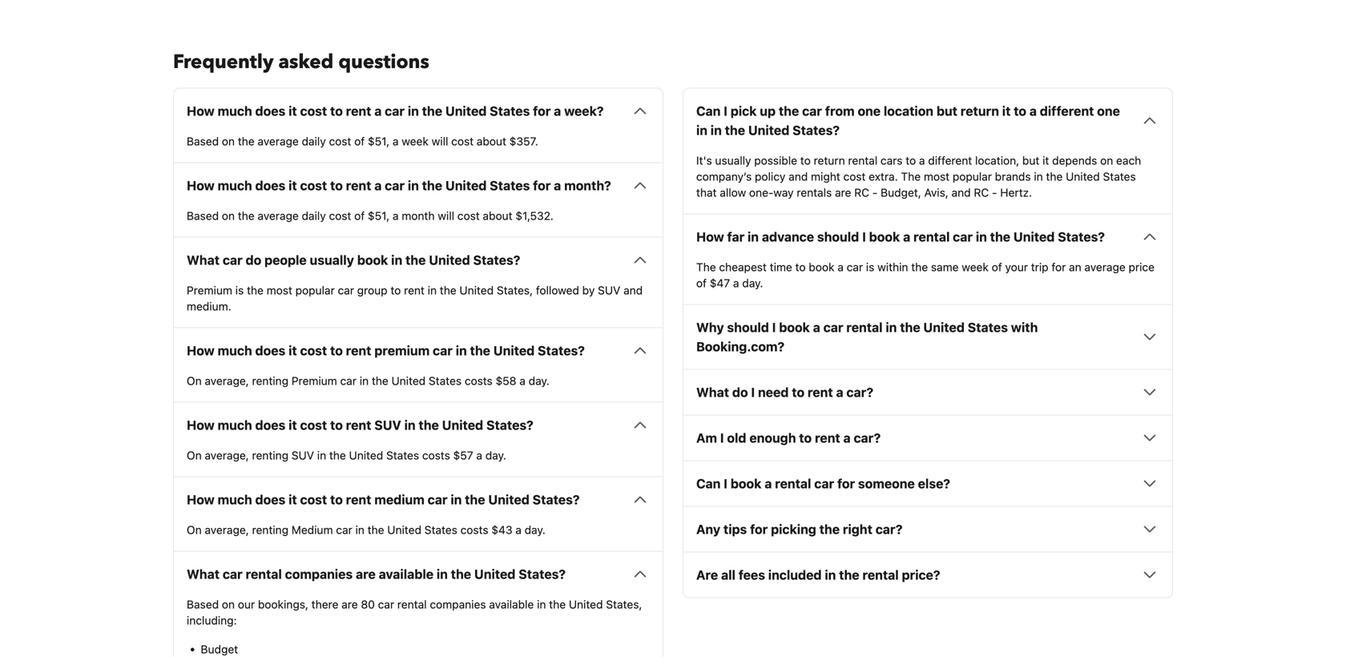 Task type: locate. For each thing, give the bounding box(es) containing it.
1 vertical spatial week
[[962, 260, 989, 274]]

1 horizontal spatial -
[[992, 186, 998, 199]]

2 vertical spatial costs
[[461, 523, 489, 536]]

2 on from the top
[[187, 449, 202, 462]]

to inside premium is the most popular car group to rent in the united states, followed by suv and medium.
[[391, 284, 401, 297]]

1 horizontal spatial companies
[[430, 598, 486, 611]]

2 average, from the top
[[205, 449, 249, 462]]

daily up people
[[302, 209, 326, 222]]

cost down asked on the left of the page
[[300, 103, 327, 118]]

return up might
[[814, 154, 845, 167]]

does inside dropdown button
[[255, 178, 286, 193]]

2 horizontal spatial and
[[952, 186, 971, 199]]

much for how much does it cost to rent premium car in the united states?
[[218, 343, 252, 358]]

1 - from the left
[[873, 186, 878, 199]]

- down extra.
[[873, 186, 878, 199]]

1 much from the top
[[218, 103, 252, 118]]

allow
[[720, 186, 746, 199]]

1 vertical spatial different
[[928, 154, 972, 167]]

group
[[357, 284, 388, 297]]

budget,
[[881, 186, 922, 199]]

advance
[[762, 229, 814, 244]]

1 horizontal spatial most
[[924, 170, 950, 183]]

0 horizontal spatial companies
[[285, 566, 353, 582]]

can left pick
[[697, 103, 721, 118]]

premium inside premium is the most popular car group to rent in the united states, followed by suv and medium.
[[187, 284, 232, 297]]

1 vertical spatial can
[[697, 476, 721, 491]]

up
[[760, 103, 776, 118]]

how much does it cost to rent suv in the united states?
[[187, 417, 534, 433]]

0 vertical spatial average
[[258, 134, 299, 148]]

1 vertical spatial companies
[[430, 598, 486, 611]]

0 vertical spatial the
[[901, 170, 921, 183]]

book
[[869, 229, 900, 244], [357, 252, 388, 268], [809, 260, 835, 274], [779, 320, 810, 335], [731, 476, 762, 491]]

what do i need to rent a car?
[[697, 385, 874, 400]]

how much does it cost to rent premium car in the united states?
[[187, 343, 585, 358]]

0 horizontal spatial rc
[[855, 186, 870, 199]]

1 vertical spatial suv
[[374, 417, 401, 433]]

states down each at right top
[[1103, 170, 1136, 183]]

different inside can i pick up the car from one location but return it to a different one in in the united states?
[[1040, 103, 1094, 118]]

on for how much does it cost to rent suv in the united states?
[[187, 449, 202, 462]]

1 vertical spatial costs
[[422, 449, 450, 462]]

1 vertical spatial most
[[267, 284, 292, 297]]

based for how much does it cost to rent a car in the united states for a week?
[[187, 134, 219, 148]]

what car rental companies are available in the united states? button
[[187, 564, 650, 584]]

do left people
[[246, 252, 261, 268]]

rental down within
[[847, 320, 883, 335]]

companies down what car rental companies are available in the united states? 'dropdown button'
[[430, 598, 486, 611]]

2 vertical spatial what
[[187, 566, 220, 582]]

one up each at right top
[[1097, 103, 1120, 118]]

do inside "dropdown button"
[[732, 385, 748, 400]]

cost inside it's usually possible to return rental cars to a different location, but it depends on each company's policy and might cost extra. the most popular brands in the united states that allow one-way rentals are rc - budget, avis, and rc - hertz.
[[844, 170, 866, 183]]

0 horizontal spatial premium
[[187, 284, 232, 297]]

cost up based on the average daily cost of $51, a month will cost about $1,532.
[[300, 178, 327, 193]]

can up any
[[697, 476, 721, 491]]

book inside 'dropdown button'
[[357, 252, 388, 268]]

0 vertical spatial can
[[697, 103, 721, 118]]

are inside it's usually possible to return rental cars to a different location, but it depends on each company's policy and might cost extra. the most popular brands in the united states that allow one-way rentals are rc - budget, avis, and rc - hertz.
[[835, 186, 852, 199]]

will for week?
[[432, 134, 448, 148]]

a up brands
[[1030, 103, 1037, 118]]

it's usually possible to return rental cars to a different location, but it depends on each company's policy and might cost extra. the most popular brands in the united states that allow one-way rentals are rc - budget, avis, and rc - hertz.
[[697, 154, 1142, 199]]

0 vertical spatial usually
[[715, 154, 751, 167]]

1 vertical spatial based
[[187, 209, 219, 222]]

states inside dropdown button
[[490, 178, 530, 193]]

are inside based on our bookings, there are 80 car rental companies available in the united states, including:
[[342, 598, 358, 611]]

day.
[[742, 276, 763, 290], [529, 374, 550, 387], [486, 449, 507, 462], [525, 523, 546, 536]]

1 vertical spatial premium
[[292, 374, 337, 387]]

states, inside premium is the most popular car group to rent in the united states, followed by suv and medium.
[[497, 284, 533, 297]]

do left need
[[732, 385, 748, 400]]

the inside based on our bookings, there are 80 car rental companies available in the united states, including:
[[549, 598, 566, 611]]

1 vertical spatial are
[[356, 566, 376, 582]]

1 does from the top
[[255, 103, 286, 118]]

2 does from the top
[[255, 178, 286, 193]]

it for how much does it cost to rent premium car in the united states?
[[289, 343, 297, 358]]

but inside it's usually possible to return rental cars to a different location, but it depends on each company's policy and might cost extra. the most popular brands in the united states that allow one-way rentals are rc - budget, avis, and rc - hertz.
[[1023, 154, 1040, 167]]

week right same
[[962, 260, 989, 274]]

1 horizontal spatial popular
[[953, 170, 992, 183]]

1 vertical spatial car?
[[854, 430, 881, 445]]

1 horizontal spatial and
[[789, 170, 808, 183]]

0 vertical spatial suv
[[598, 284, 621, 297]]

2 vertical spatial suv
[[292, 449, 314, 462]]

usually inside it's usually possible to return rental cars to a different location, but it depends on each company's policy and might cost extra. the most popular brands in the united states that allow one-way rentals are rc - budget, avis, and rc - hertz.
[[715, 154, 751, 167]]

available inside based on our bookings, there are 80 car rental companies available in the united states, including:
[[489, 598, 534, 611]]

0 horizontal spatial most
[[267, 284, 292, 297]]

based for what car rental companies are available in the united states?
[[187, 598, 219, 611]]

it for how much does it cost to rent a car in the united states for a month?
[[289, 178, 297, 193]]

much
[[218, 103, 252, 118], [218, 178, 252, 193], [218, 343, 252, 358], [218, 417, 252, 433], [218, 492, 252, 507]]

united inside why should i book a car rental in the united states with booking.com?
[[924, 320, 965, 335]]

2 can from the top
[[697, 476, 721, 491]]

1 $51, from the top
[[368, 134, 390, 148]]

3 average, from the top
[[205, 523, 249, 536]]

book up "group"
[[357, 252, 388, 268]]

the inside dropdown button
[[422, 178, 442, 193]]

rental up picking
[[775, 476, 812, 491]]

book inside why should i book a car rental in the united states with booking.com?
[[779, 320, 810, 335]]

car inside dropdown button
[[385, 178, 405, 193]]

1 rc from the left
[[855, 186, 870, 199]]

month
[[402, 209, 435, 222]]

0 horizontal spatial suv
[[292, 449, 314, 462]]

what
[[187, 252, 220, 268], [697, 385, 729, 400], [187, 566, 220, 582]]

0 vertical spatial costs
[[465, 374, 493, 387]]

car inside "dropdown button"
[[815, 476, 834, 491]]

what inside what do i need to rent a car? "dropdown button"
[[697, 385, 729, 400]]

how much does it cost to rent medium car in the united states?
[[187, 492, 580, 507]]

what inside what car rental companies are available in the united states? 'dropdown button'
[[187, 566, 220, 582]]

1 vertical spatial but
[[1023, 154, 1040, 167]]

a left week?
[[554, 103, 561, 118]]

2 vertical spatial average
[[1085, 260, 1126, 274]]

are down might
[[835, 186, 852, 199]]

does for how much does it cost to rent a car in the united states for a week?
[[255, 103, 286, 118]]

rc
[[855, 186, 870, 199], [974, 186, 989, 199]]

how inside dropdown button
[[187, 178, 215, 193]]

for up $1,532.
[[533, 178, 551, 193]]

0 vertical spatial based
[[187, 134, 219, 148]]

to up based on the average daily cost of $51, a week will cost about $357.
[[330, 103, 343, 118]]

cost up on average, renting premium car in the united states costs $58 a day.
[[300, 343, 327, 358]]

1 vertical spatial renting
[[252, 449, 289, 462]]

1 vertical spatial usually
[[310, 252, 354, 268]]

book up booking.com?
[[779, 320, 810, 335]]

united
[[446, 103, 487, 118], [748, 122, 790, 138], [1066, 170, 1100, 183], [446, 178, 487, 193], [1014, 229, 1055, 244], [429, 252, 470, 268], [460, 284, 494, 297], [924, 320, 965, 335], [494, 343, 535, 358], [392, 374, 426, 387], [442, 417, 483, 433], [349, 449, 383, 462], [488, 492, 530, 507], [387, 523, 422, 536], [474, 566, 516, 582], [569, 598, 603, 611]]

premium
[[187, 284, 232, 297], [292, 374, 337, 387]]

1 vertical spatial return
[[814, 154, 845, 167]]

0 vertical spatial do
[[246, 252, 261, 268]]

0 vertical spatial what
[[187, 252, 220, 268]]

0 horizontal spatial -
[[873, 186, 878, 199]]

premium is the most popular car group to rent in the united states, followed by suv and medium.
[[187, 284, 643, 313]]

popular down people
[[295, 284, 335, 297]]

on average, renting medium car in the united states costs $43 a day.
[[187, 523, 546, 536]]

tips
[[724, 522, 747, 537]]

1 vertical spatial is
[[235, 284, 244, 297]]

1 horizontal spatial one
[[1097, 103, 1120, 118]]

about left $1,532.
[[483, 209, 513, 222]]

average for how much does it cost to rent a car in the united states for a week?
[[258, 134, 299, 148]]

will for month?
[[438, 209, 455, 222]]

0 vertical spatial $51,
[[368, 134, 390, 148]]

one right from
[[858, 103, 881, 118]]

what car rental companies are available in the united states?
[[187, 566, 566, 582]]

average
[[258, 134, 299, 148], [258, 209, 299, 222], [1085, 260, 1126, 274]]

different up depends
[[1040, 103, 1094, 118]]

0 horizontal spatial the
[[697, 260, 716, 274]]

0 vertical spatial available
[[379, 566, 434, 582]]

price?
[[902, 567, 941, 583]]

what car do people usually book in the united states?
[[187, 252, 520, 268]]

book down old
[[731, 476, 762, 491]]

states,
[[497, 284, 533, 297], [606, 598, 642, 611]]

0 vertical spatial most
[[924, 170, 950, 183]]

$1,532.
[[516, 209, 554, 222]]

a
[[374, 103, 382, 118], [554, 103, 561, 118], [1030, 103, 1037, 118], [393, 134, 399, 148], [919, 154, 925, 167], [374, 178, 382, 193], [554, 178, 561, 193], [393, 209, 399, 222], [903, 229, 911, 244], [838, 260, 844, 274], [733, 276, 739, 290], [813, 320, 821, 335], [520, 374, 526, 387], [836, 385, 844, 400], [844, 430, 851, 445], [476, 449, 482, 462], [765, 476, 772, 491], [516, 523, 522, 536]]

rental up extra.
[[848, 154, 878, 167]]

it inside can i pick up the car from one location but return it to a different one in in the united states?
[[1003, 103, 1011, 118]]

what for what car do people usually book in the united states?
[[187, 252, 220, 268]]

much inside dropdown button
[[218, 178, 252, 193]]

cost left extra.
[[844, 170, 866, 183]]

available inside 'dropdown button'
[[379, 566, 434, 582]]

for inside the cheapest time to book a car is within the same week of your trip for an average price of $47 a day.
[[1052, 260, 1066, 274]]

can i pick up the car from one location but return it to a different one in in the united states? button
[[697, 101, 1160, 140]]

companies up there
[[285, 566, 353, 582]]

different up avis,
[[928, 154, 972, 167]]

0 horizontal spatial do
[[246, 252, 261, 268]]

rent up based on the average daily cost of $51, a month will cost about $1,532.
[[346, 178, 371, 193]]

based for how much does it cost to rent a car in the united states for a month?
[[187, 209, 219, 222]]

return up location,
[[961, 103, 999, 118]]

average,
[[205, 374, 249, 387], [205, 449, 249, 462], [205, 523, 249, 536]]

popular down location,
[[953, 170, 992, 183]]

to right time
[[796, 260, 806, 274]]

premium up how much does it cost to rent suv in the united states?
[[292, 374, 337, 387]]

location
[[884, 103, 934, 118]]

$51, down 'how much does it cost to rent a car in the united states for a week?'
[[368, 134, 390, 148]]

rental inside why should i book a car rental in the united states with booking.com?
[[847, 320, 883, 335]]

most down people
[[267, 284, 292, 297]]

2 vertical spatial average,
[[205, 523, 249, 536]]

1 horizontal spatial states,
[[606, 598, 642, 611]]

1 vertical spatial on
[[187, 449, 202, 462]]

on for how much does it cost to rent medium car in the united states?
[[187, 523, 202, 536]]

avis,
[[925, 186, 949, 199]]

including:
[[187, 614, 237, 627]]

popular
[[953, 170, 992, 183], [295, 284, 335, 297]]

car? up someone
[[854, 430, 881, 445]]

2 vertical spatial and
[[624, 284, 643, 297]]

rc down extra.
[[855, 186, 870, 199]]

can for can i pick up the car from one location but return it to a different one in in the united states?
[[697, 103, 721, 118]]

usually
[[715, 154, 751, 167], [310, 252, 354, 268]]

to right cars
[[906, 154, 916, 167]]

much for how much does it cost to rent suv in the united states?
[[218, 417, 252, 433]]

cars
[[881, 154, 903, 167]]

the
[[901, 170, 921, 183], [697, 260, 716, 274]]

what inside "what car do people usually book in the united states?" 'dropdown button'
[[187, 252, 220, 268]]

i inside how far in advance should i book a rental car in the united states? dropdown button
[[863, 229, 866, 244]]

1 vertical spatial about
[[483, 209, 513, 222]]

rent up can i book a rental car for someone else?
[[815, 430, 841, 445]]

right
[[843, 522, 873, 537]]

much for how much does it cost to rent a car in the united states for a week?
[[218, 103, 252, 118]]

a up based on the average daily cost of $51, a week will cost about $357.
[[374, 103, 382, 118]]

1 horizontal spatial do
[[732, 385, 748, 400]]

cost up medium
[[300, 492, 327, 507]]

0 horizontal spatial states,
[[497, 284, 533, 297]]

day. inside the cheapest time to book a car is within the same week of your trip for an average price of $47 a day.
[[742, 276, 763, 290]]

and right by
[[624, 284, 643, 297]]

in inside why should i book a car rental in the united states with booking.com?
[[886, 320, 897, 335]]

0 vertical spatial on
[[187, 374, 202, 387]]

company's
[[697, 170, 752, 183]]

fees
[[739, 567, 765, 583]]

2 renting from the top
[[252, 449, 289, 462]]

1 daily from the top
[[302, 134, 326, 148]]

car inside the cheapest time to book a car is within the same week of your trip for an average price of $47 a day.
[[847, 260, 863, 274]]

costs left $57
[[422, 449, 450, 462]]

3 renting from the top
[[252, 523, 289, 536]]

about
[[477, 134, 507, 148], [483, 209, 513, 222]]

1 vertical spatial average,
[[205, 449, 249, 462]]

1 horizontal spatial week
[[962, 260, 989, 274]]

return inside can i pick up the car from one location but return it to a different one in in the united states?
[[961, 103, 999, 118]]

2 vertical spatial are
[[342, 598, 358, 611]]

1 horizontal spatial is
[[866, 260, 875, 274]]

1 based from the top
[[187, 134, 219, 148]]

0 vertical spatial car?
[[847, 385, 874, 400]]

1 vertical spatial average
[[258, 209, 299, 222]]

4 much from the top
[[218, 417, 252, 433]]

should right advance
[[817, 229, 859, 244]]

usually up company's
[[715, 154, 751, 167]]

0 horizontal spatial available
[[379, 566, 434, 582]]

on
[[222, 134, 235, 148], [1101, 154, 1114, 167], [222, 209, 235, 222], [222, 598, 235, 611]]

0 horizontal spatial is
[[235, 284, 244, 297]]

rental inside 'dropdown button'
[[246, 566, 282, 582]]

based inside based on our bookings, there are 80 car rental companies available in the united states, including:
[[187, 598, 219, 611]]

are left the 80
[[342, 598, 358, 611]]

costs for medium
[[461, 523, 489, 536]]

0 vertical spatial about
[[477, 134, 507, 148]]

it
[[289, 103, 297, 118], [1003, 103, 1011, 118], [1043, 154, 1050, 167], [289, 178, 297, 193], [289, 343, 297, 358], [289, 417, 297, 433], [289, 492, 297, 507]]

1 vertical spatial popular
[[295, 284, 335, 297]]

followed
[[536, 284, 579, 297]]

i inside what do i need to rent a car? "dropdown button"
[[751, 385, 755, 400]]

will down 'how much does it cost to rent a car in the united states for a week?' dropdown button
[[432, 134, 448, 148]]

1 horizontal spatial usually
[[715, 154, 751, 167]]

5 does from the top
[[255, 492, 286, 507]]

0 horizontal spatial popular
[[295, 284, 335, 297]]

3 much from the top
[[218, 343, 252, 358]]

to right "group"
[[391, 284, 401, 297]]

car inside premium is the most popular car group to rent in the united states, followed by suv and medium.
[[338, 284, 354, 297]]

1 horizontal spatial different
[[1040, 103, 1094, 118]]

1 vertical spatial do
[[732, 385, 748, 400]]

might
[[811, 170, 841, 183]]

but right 'location'
[[937, 103, 958, 118]]

-
[[873, 186, 878, 199], [992, 186, 998, 199]]

what up medium.
[[187, 252, 220, 268]]

1 vertical spatial $51,
[[368, 209, 390, 222]]

does
[[255, 103, 286, 118], [255, 178, 286, 193], [255, 343, 286, 358], [255, 417, 286, 433], [255, 492, 286, 507]]

it for how much does it cost to rent suv in the united states?
[[289, 417, 297, 433]]

will right month
[[438, 209, 455, 222]]

most
[[924, 170, 950, 183], [267, 284, 292, 297]]

states?
[[793, 122, 840, 138], [1058, 229, 1105, 244], [473, 252, 520, 268], [538, 343, 585, 358], [486, 417, 534, 433], [533, 492, 580, 507], [519, 566, 566, 582]]

what up the "am"
[[697, 385, 729, 400]]

2 vertical spatial renting
[[252, 523, 289, 536]]

2 $51, from the top
[[368, 209, 390, 222]]

0 vertical spatial different
[[1040, 103, 1094, 118]]

need
[[758, 385, 789, 400]]

on inside based on our bookings, there are 80 car rental companies available in the united states, including:
[[222, 598, 235, 611]]

0 vertical spatial will
[[432, 134, 448, 148]]

0 horizontal spatial different
[[928, 154, 972, 167]]

3 based from the top
[[187, 598, 219, 611]]

am i old enough to rent a car?
[[697, 430, 881, 445]]

and inside premium is the most popular car group to rent in the united states, followed by suv and medium.
[[624, 284, 643, 297]]

to inside can i pick up the car from one location but return it to a different one in in the united states?
[[1014, 103, 1027, 118]]

usually inside "what car do people usually book in the united states?" 'dropdown button'
[[310, 252, 354, 268]]

it inside dropdown button
[[289, 178, 297, 193]]

0 vertical spatial popular
[[953, 170, 992, 183]]

companies inside 'dropdown button'
[[285, 566, 353, 582]]

1 horizontal spatial available
[[489, 598, 534, 611]]

about for week?
[[477, 134, 507, 148]]

rental
[[848, 154, 878, 167], [914, 229, 950, 244], [847, 320, 883, 335], [775, 476, 812, 491], [246, 566, 282, 582], [863, 567, 899, 583], [397, 598, 427, 611]]

0 vertical spatial states,
[[497, 284, 533, 297]]

of left $47
[[697, 276, 707, 290]]

5 much from the top
[[218, 492, 252, 507]]

0 vertical spatial but
[[937, 103, 958, 118]]

0 horizontal spatial return
[[814, 154, 845, 167]]

average, for how much does it cost to rent medium car in the united states?
[[205, 523, 249, 536]]

1 can from the top
[[697, 103, 721, 118]]

should up booking.com?
[[727, 320, 769, 335]]

$51,
[[368, 134, 390, 148], [368, 209, 390, 222]]

2 based from the top
[[187, 209, 219, 222]]

$57
[[453, 449, 473, 462]]

and up "way"
[[789, 170, 808, 183]]

far
[[727, 229, 745, 244]]

0 horizontal spatial but
[[937, 103, 958, 118]]

frequently
[[173, 49, 274, 75]]

the inside the cheapest time to book a car is within the same week of your trip for an average price of $47 a day.
[[697, 260, 716, 274]]

daily for how much does it cost to rent a car in the united states for a week?
[[302, 134, 326, 148]]

suv right by
[[598, 284, 621, 297]]

what car do people usually book in the united states? button
[[187, 250, 650, 270]]

2 vertical spatial on
[[187, 523, 202, 536]]

suv inside how much does it cost to rent suv in the united states? dropdown button
[[374, 417, 401, 433]]

but up brands
[[1023, 154, 1040, 167]]

car? inside "dropdown button"
[[847, 385, 874, 400]]

rc left hertz.
[[974, 186, 989, 199]]

can
[[697, 103, 721, 118], [697, 476, 721, 491]]

can inside "dropdown button"
[[697, 476, 721, 491]]

0 horizontal spatial week
[[402, 134, 429, 148]]

1 average, from the top
[[205, 374, 249, 387]]

$47
[[710, 276, 730, 290]]

a up based on the average daily cost of $51, a month will cost about $1,532.
[[374, 178, 382, 193]]

states down how much does it cost to rent medium car in the united states? dropdown button
[[425, 523, 458, 536]]

0 vertical spatial daily
[[302, 134, 326, 148]]

much for how much does it cost to rent a car in the united states for a month?
[[218, 178, 252, 193]]

0 vertical spatial should
[[817, 229, 859, 244]]

the up budget,
[[901, 170, 921, 183]]

car? right right at the bottom right of the page
[[876, 522, 903, 537]]

one-
[[749, 186, 774, 199]]

car inside based on our bookings, there are 80 car rental companies available in the united states, including:
[[378, 598, 394, 611]]

0 vertical spatial are
[[835, 186, 852, 199]]

return
[[961, 103, 999, 118], [814, 154, 845, 167]]

of up what car do people usually book in the united states?
[[354, 209, 365, 222]]

1 vertical spatial and
[[952, 186, 971, 199]]

costs left $58
[[465, 374, 493, 387]]

rent up on average, renting suv in the united states costs $57 a day.
[[346, 417, 371, 433]]

available down $43
[[489, 598, 534, 611]]

a inside why should i book a car rental in the united states with booking.com?
[[813, 320, 821, 335]]

book inside "dropdown button"
[[731, 476, 762, 491]]

1 horizontal spatial premium
[[292, 374, 337, 387]]

included
[[768, 567, 822, 583]]

0 vertical spatial renting
[[252, 374, 289, 387]]

how
[[187, 103, 215, 118], [187, 178, 215, 193], [697, 229, 724, 244], [187, 343, 215, 358], [187, 417, 215, 433], [187, 492, 215, 507]]

cost down 'how much does it cost to rent a car in the united states for a week?'
[[329, 134, 351, 148]]

1 horizontal spatial rc
[[974, 186, 989, 199]]

rent up on average, renting premium car in the united states costs $58 a day.
[[346, 343, 371, 358]]

for left someone
[[838, 476, 855, 491]]

0 vertical spatial companies
[[285, 566, 353, 582]]

how for how much does it cost to rent premium car in the united states?
[[187, 343, 215, 358]]

united inside based on our bookings, there are 80 car rental companies available in the united states, including:
[[569, 598, 603, 611]]

2 horizontal spatial suv
[[598, 284, 621, 297]]

to right need
[[792, 385, 805, 400]]

1 renting from the top
[[252, 374, 289, 387]]

3 on from the top
[[187, 523, 202, 536]]

$51, for month?
[[368, 209, 390, 222]]

but
[[937, 103, 958, 118], [1023, 154, 1040, 167]]

4 does from the top
[[255, 417, 286, 433]]

- left hertz.
[[992, 186, 998, 199]]

brands
[[995, 170, 1031, 183]]

do inside 'dropdown button'
[[246, 252, 261, 268]]

different
[[1040, 103, 1094, 118], [928, 154, 972, 167]]

states, inside based on our bookings, there are 80 car rental companies available in the united states, including:
[[606, 598, 642, 611]]

rent
[[346, 103, 371, 118], [346, 178, 371, 193], [404, 284, 425, 297], [346, 343, 371, 358], [808, 385, 833, 400], [346, 417, 371, 433], [815, 430, 841, 445], [346, 492, 371, 507]]

depends
[[1053, 154, 1098, 167]]

any tips for picking the right car?
[[697, 522, 903, 537]]

0 vertical spatial return
[[961, 103, 999, 118]]

states? inside can i pick up the car from one location but return it to a different one in in the united states?
[[793, 122, 840, 138]]

based on our bookings, there are 80 car rental companies available in the united states, including:
[[187, 598, 642, 627]]

2 much from the top
[[218, 178, 252, 193]]

0 vertical spatial is
[[866, 260, 875, 274]]

are inside 'dropdown button'
[[356, 566, 376, 582]]

what up including:
[[187, 566, 220, 582]]

to right enough
[[799, 430, 812, 445]]

0 horizontal spatial should
[[727, 320, 769, 335]]

0 horizontal spatial one
[[858, 103, 881, 118]]

to right possible
[[801, 154, 811, 167]]

2 daily from the top
[[302, 209, 326, 222]]

1 horizontal spatial should
[[817, 229, 859, 244]]

way
[[774, 186, 794, 199]]

rental down what car rental companies are available in the united states? 'dropdown button'
[[397, 598, 427, 611]]

what for what car rental companies are available in the united states?
[[187, 566, 220, 582]]

day. down cheapest
[[742, 276, 763, 290]]

i inside why should i book a car rental in the united states with booking.com?
[[772, 320, 776, 335]]

1 horizontal spatial but
[[1023, 154, 1040, 167]]

for inside "dropdown button"
[[838, 476, 855, 491]]

can inside can i pick up the car from one location but return it to a different one in in the united states?
[[697, 103, 721, 118]]

3 does from the top
[[255, 343, 286, 358]]

1 vertical spatial available
[[489, 598, 534, 611]]

0 horizontal spatial usually
[[310, 252, 354, 268]]

1 on from the top
[[187, 374, 202, 387]]



Task type: describe. For each thing, give the bounding box(es) containing it.
are all fees included in the rental price?
[[697, 567, 941, 583]]

budget
[[201, 643, 238, 656]]

the inside it's usually possible to return rental cars to a different location, but it depends on each company's policy and might cost extra. the most popular brands in the united states that allow one-way rentals are rc - budget, avis, and rc - hertz.
[[1046, 170, 1063, 183]]

of down 'how much does it cost to rent a car in the united states for a week?'
[[354, 134, 365, 148]]

the inside it's usually possible to return rental cars to a different location, but it depends on each company's policy and might cost extra. the most popular brands in the united states that allow one-way rentals are rc - budget, avis, and rc - hertz.
[[901, 170, 921, 183]]

how for how much does it cost to rent suv in the united states?
[[187, 417, 215, 433]]

average for how much does it cost to rent a car in the united states for a month?
[[258, 209, 299, 222]]

a left month
[[393, 209, 399, 222]]

in inside premium is the most popular car group to rent in the united states, followed by suv and medium.
[[428, 284, 437, 297]]

rental inside "dropdown button"
[[775, 476, 812, 491]]

of left your
[[992, 260, 1002, 274]]

it for how much does it cost to rent a car in the united states for a week?
[[289, 103, 297, 118]]

rent inside dropdown button
[[346, 178, 371, 193]]

a inside can i pick up the car from one location but return it to a different one in in the united states?
[[1030, 103, 1037, 118]]

car inside why should i book a car rental in the united states with booking.com?
[[824, 320, 844, 335]]

return inside it's usually possible to return rental cars to a different location, but it depends on each company's policy and might cost extra. the most popular brands in the united states that allow one-way rentals are rc - budget, avis, and rc - hertz.
[[814, 154, 845, 167]]

it inside it's usually possible to return rental cars to a different location, but it depends on each company's policy and might cost extra. the most popular brands in the united states that allow one-way rentals are rc - budget, avis, and rc - hertz.
[[1043, 154, 1050, 167]]

a down 'how much does it cost to rent a car in the united states for a week?'
[[393, 134, 399, 148]]

medium
[[374, 492, 425, 507]]

states down how much does it cost to rent premium car in the united states? dropdown button
[[429, 374, 462, 387]]

why should i book a car rental in the united states with booking.com? button
[[697, 318, 1160, 356]]

old
[[727, 430, 747, 445]]

but inside can i pick up the car from one location but return it to a different one in in the united states?
[[937, 103, 958, 118]]

how far in advance should i book a rental car in the united states?
[[697, 229, 1105, 244]]

why
[[697, 320, 724, 335]]

renting for how much does it cost to rent suv in the united states?
[[252, 449, 289, 462]]

rent up based on the average daily cost of $51, a week will cost about $357.
[[346, 103, 371, 118]]

about for month?
[[483, 209, 513, 222]]

our
[[238, 598, 255, 611]]

2 one from the left
[[1097, 103, 1120, 118]]

it for how much does it cost to rent medium car in the united states?
[[289, 492, 297, 507]]

medium
[[292, 523, 333, 536]]

costs for premium
[[465, 374, 493, 387]]

rental inside based on our bookings, there are 80 car rental companies available in the united states, including:
[[397, 598, 427, 611]]

book inside the cheapest time to book a car is within the same week of your trip for an average price of $47 a day.
[[809, 260, 835, 274]]

car? for am i old enough to rent a car?
[[854, 430, 881, 445]]

states inside why should i book a car rental in the united states with booking.com?
[[968, 320, 1008, 335]]

a up within
[[903, 229, 911, 244]]

how for how far in advance should i book a rental car in the united states?
[[697, 229, 724, 244]]

else?
[[918, 476, 951, 491]]

rent inside "dropdown button"
[[808, 385, 833, 400]]

most inside it's usually possible to return rental cars to a different location, but it depends on each company's policy and might cost extra. the most popular brands in the united states that allow one-way rentals are rc - budget, avis, and rc - hertz.
[[924, 170, 950, 183]]

a right $57
[[476, 449, 482, 462]]

time
[[770, 260, 793, 274]]

someone
[[858, 476, 915, 491]]

in inside based on our bookings, there are 80 car rental companies available in the united states, including:
[[537, 598, 546, 611]]

in inside it's usually possible to return rental cars to a different location, but it depends on each company's policy and might cost extra. the most popular brands in the united states that allow one-way rentals are rc - budget, avis, and rc - hertz.
[[1034, 170, 1043, 183]]

does for how much does it cost to rent medium car in the united states?
[[255, 492, 286, 507]]

rental left price? at the right
[[863, 567, 899, 583]]

day. right $57
[[486, 449, 507, 462]]

it's
[[697, 154, 712, 167]]

are
[[697, 567, 718, 583]]

extra.
[[869, 170, 898, 183]]

month?
[[564, 178, 611, 193]]

on for how much does it cost to rent premium car in the united states?
[[187, 374, 202, 387]]

cost right month
[[458, 209, 480, 222]]

premium
[[374, 343, 430, 358]]

on for how much does it cost to rent a car in the united states for a week?
[[222, 134, 235, 148]]

to up medium
[[330, 492, 343, 507]]

how much does it cost to rent premium car in the united states? button
[[187, 341, 650, 360]]

renting for how much does it cost to rent medium car in the united states?
[[252, 523, 289, 536]]

can i pick up the car from one location but return it to a different one in in the united states?
[[697, 103, 1120, 138]]

does for how much does it cost to rent a car in the united states for a month?
[[255, 178, 286, 193]]

to inside the cheapest time to book a car is within the same week of your trip for an average price of $47 a day.
[[796, 260, 806, 274]]

united inside dropdown button
[[446, 178, 487, 193]]

$58
[[496, 374, 517, 387]]

a down why should i book a car rental in the united states with booking.com?
[[836, 385, 844, 400]]

a down enough
[[765, 476, 772, 491]]

how much does it cost to rent a car in the united states for a week? button
[[187, 101, 650, 120]]

how much does it cost to rent a car in the united states for a month?
[[187, 178, 611, 193]]

booking.com?
[[697, 339, 785, 354]]

most inside premium is the most popular car group to rent in the united states, followed by suv and medium.
[[267, 284, 292, 297]]

cost up what car do people usually book in the united states?
[[329, 209, 351, 222]]

an
[[1069, 260, 1082, 274]]

states inside it's usually possible to return rental cars to a different location, but it depends on each company's policy and might cost extra. the most popular brands in the united states that allow one-way rentals are rc - budget, avis, and rc - hertz.
[[1103, 170, 1136, 183]]

for inside dropdown button
[[533, 178, 551, 193]]

united inside premium is the most popular car group to rent in the united states, followed by suv and medium.
[[460, 284, 494, 297]]

same
[[931, 260, 959, 274]]

policy
[[755, 170, 786, 183]]

a right $58
[[520, 374, 526, 387]]

there
[[312, 598, 339, 611]]

trip
[[1031, 260, 1049, 274]]

a right $47
[[733, 276, 739, 290]]

2 vertical spatial car?
[[876, 522, 903, 537]]

a up can i book a rental car for someone else?
[[844, 430, 851, 445]]

rentals
[[797, 186, 832, 199]]

rent up "on average, renting medium car in the united states costs $43 a day."
[[346, 492, 371, 507]]

much for how much does it cost to rent medium car in the united states?
[[218, 492, 252, 507]]

how for how much does it cost to rent a car in the united states for a month?
[[187, 178, 215, 193]]

does for how much does it cost to rent suv in the united states?
[[255, 417, 286, 433]]

day. right $43
[[525, 523, 546, 536]]

states down how much does it cost to rent suv in the united states? dropdown button
[[386, 449, 419, 462]]

rental up same
[[914, 229, 950, 244]]

suv inside premium is the most popular car group to rent in the united states, followed by suv and medium.
[[598, 284, 621, 297]]

pick
[[731, 103, 757, 118]]

i inside can i pick up the car from one location but return it to a different one in in the united states?
[[724, 103, 728, 118]]

are all fees included in the rental price? button
[[697, 565, 1160, 585]]

companies inside based on our bookings, there are 80 car rental companies available in the united states, including:
[[430, 598, 486, 611]]

asked
[[278, 49, 334, 75]]

that
[[697, 186, 717, 199]]

questions
[[338, 49, 429, 75]]

united inside can i pick up the car from one location but return it to a different one in in the united states?
[[748, 122, 790, 138]]

book up within
[[869, 229, 900, 244]]

i inside am i old enough to rent a car? dropdown button
[[720, 430, 724, 445]]

am
[[697, 430, 717, 445]]

price
[[1129, 260, 1155, 274]]

on for what car rental companies are available in the united states?
[[222, 598, 235, 611]]

average, for how much does it cost to rent suv in the united states?
[[205, 449, 249, 462]]

a right $43
[[516, 523, 522, 536]]

car inside can i pick up the car from one location but return it to a different one in in the united states?
[[802, 103, 822, 118]]

cost up on average, renting suv in the united states costs $57 a day.
[[300, 417, 327, 433]]

can i book a rental car for someone else?
[[697, 476, 951, 491]]

any
[[697, 522, 721, 537]]

car? for what do i need to rent a car?
[[847, 385, 874, 400]]

$51, for week?
[[368, 134, 390, 148]]

picking
[[771, 522, 817, 537]]

the inside why should i book a car rental in the united states with booking.com?
[[900, 320, 921, 335]]

for right tips
[[750, 522, 768, 537]]

2 - from the left
[[992, 186, 998, 199]]

rental inside it's usually possible to return rental cars to a different location, but it depends on each company's policy and might cost extra. the most popular brands in the united states that allow one-way rentals are rc - budget, avis, and rc - hertz.
[[848, 154, 878, 167]]

how far in advance should i book a rental car in the united states? button
[[697, 227, 1160, 246]]

people
[[265, 252, 307, 268]]

possible
[[754, 154, 798, 167]]

why should i book a car rental in the united states with booking.com?
[[697, 320, 1038, 354]]

within
[[878, 260, 909, 274]]

renting for how much does it cost to rent premium car in the united states?
[[252, 374, 289, 387]]

how much does it cost to rent a car in the united states for a week?
[[187, 103, 604, 118]]

how much does it cost to rent suv in the united states? button
[[187, 415, 650, 435]]

all
[[721, 567, 736, 583]]

can i book a rental car for someone else? button
[[697, 474, 1160, 493]]

on average, renting premium car in the united states costs $58 a day.
[[187, 374, 550, 387]]

to up on average, renting premium car in the united states costs $58 a day.
[[330, 343, 343, 358]]

on inside it's usually possible to return rental cars to a different location, but it depends on each company's policy and might cost extra. the most popular brands in the united states that allow one-way rentals are rc - budget, avis, and rc - hertz.
[[1101, 154, 1114, 167]]

cost inside dropdown button
[[300, 178, 327, 193]]

1 one from the left
[[858, 103, 881, 118]]

each
[[1117, 154, 1142, 167]]

average inside the cheapest time to book a car is within the same week of your trip for an average price of $47 a day.
[[1085, 260, 1126, 274]]

0 vertical spatial and
[[789, 170, 808, 183]]

by
[[582, 284, 595, 297]]

in inside dropdown button
[[408, 178, 419, 193]]

average, for how much does it cost to rent premium car in the united states?
[[205, 374, 249, 387]]

enough
[[750, 430, 796, 445]]

how for how much does it cost to rent a car in the united states for a week?
[[187, 103, 215, 118]]

with
[[1011, 320, 1038, 335]]

what for what do i need to rent a car?
[[697, 385, 729, 400]]

am i old enough to rent a car? button
[[697, 428, 1160, 447]]

frequently asked questions
[[173, 49, 429, 75]]

how much does it cost to rent medium car in the united states? button
[[187, 490, 650, 509]]

any tips for picking the right car? button
[[697, 520, 1160, 539]]

cheapest
[[719, 260, 767, 274]]

a left within
[[838, 260, 844, 274]]

hertz.
[[1001, 186, 1032, 199]]

2 rc from the left
[[974, 186, 989, 199]]

i inside can i book a rental car for someone else? "dropdown button"
[[724, 476, 728, 491]]

based on the average daily cost of $51, a week will cost about $357.
[[187, 134, 539, 148]]

how much does it cost to rent a car in the united states for a month? button
[[187, 176, 650, 195]]

cost down 'how much does it cost to rent a car in the united states for a week?' dropdown button
[[451, 134, 474, 148]]

states up $357.
[[490, 103, 530, 118]]

based on the average daily cost of $51, a month will cost about $1,532.
[[187, 209, 554, 222]]

rent inside premium is the most popular car group to rent in the united states, followed by suv and medium.
[[404, 284, 425, 297]]

popular inside premium is the most popular car group to rent in the united states, followed by suv and medium.
[[295, 284, 335, 297]]

week?
[[564, 103, 604, 118]]

for up $357.
[[533, 103, 551, 118]]

from
[[825, 103, 855, 118]]

a inside it's usually possible to return rental cars to a different location, but it depends on each company's policy and might cost extra. the most popular brands in the united states that allow one-way rentals are rc - budget, avis, and rc - hertz.
[[919, 154, 925, 167]]

week inside the cheapest time to book a car is within the same week of your trip for an average price of $47 a day.
[[962, 260, 989, 274]]

does for how much does it cost to rent premium car in the united states?
[[255, 343, 286, 358]]

the inside the cheapest time to book a car is within the same week of your trip for an average price of $47 a day.
[[912, 260, 928, 274]]

is inside premium is the most popular car group to rent in the united states, followed by suv and medium.
[[235, 284, 244, 297]]

your
[[1006, 260, 1028, 274]]

daily for how much does it cost to rent a car in the united states for a month?
[[302, 209, 326, 222]]

on for how much does it cost to rent a car in the united states for a month?
[[222, 209, 235, 222]]

0 vertical spatial week
[[402, 134, 429, 148]]

day. right $58
[[529, 374, 550, 387]]

location,
[[975, 154, 1020, 167]]

to inside "dropdown button"
[[792, 385, 805, 400]]

is inside the cheapest time to book a car is within the same week of your trip for an average price of $47 a day.
[[866, 260, 875, 274]]

what do i need to rent a car? button
[[697, 383, 1160, 402]]

united inside it's usually possible to return rental cars to a different location, but it depends on each company's policy and might cost extra. the most popular brands in the united states that allow one-way rentals are rc - budget, avis, and rc - hertz.
[[1066, 170, 1100, 183]]

to inside dropdown button
[[330, 178, 343, 193]]

different inside it's usually possible to return rental cars to a different location, but it depends on each company's policy and might cost extra. the most popular brands in the united states that allow one-way rentals are rc - budget, avis, and rc - hertz.
[[928, 154, 972, 167]]

should inside why should i book a car rental in the united states with booking.com?
[[727, 320, 769, 335]]

how for how much does it cost to rent medium car in the united states?
[[187, 492, 215, 507]]

a left month?
[[554, 178, 561, 193]]

popular inside it's usually possible to return rental cars to a different location, but it depends on each company's policy and might cost extra. the most popular brands in the united states that allow one-way rentals are rc - budget, avis, and rc - hertz.
[[953, 170, 992, 183]]

can for can i book a rental car for someone else?
[[697, 476, 721, 491]]

on average, renting suv in the united states costs $57 a day.
[[187, 449, 507, 462]]

to up on average, renting suv in the united states costs $57 a day.
[[330, 417, 343, 433]]



Task type: vqa. For each thing, say whether or not it's contained in the screenshot.
does
yes



